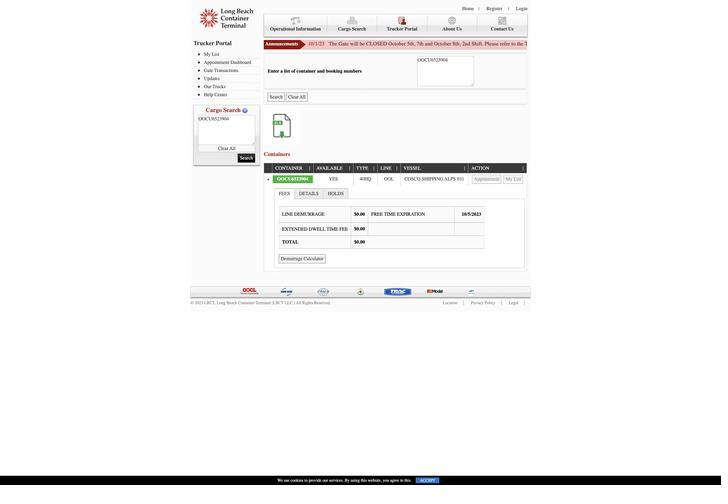Task type: describe. For each thing, give the bounding box(es) containing it.
1 vertical spatial search
[[223, 107, 241, 114]]

hours
[[551, 40, 564, 47]]

cosco
[[405, 177, 421, 182]]

0 horizontal spatial to
[[305, 479, 308, 484]]

type column header
[[354, 164, 378, 174]]

cargo inside menu bar
[[339, 26, 351, 32]]

7th
[[417, 40, 424, 47]]

container column header
[[272, 164, 314, 174]]

0 horizontal spatial portal
[[216, 40, 232, 47]]

enter
[[268, 69, 280, 74]]

0 horizontal spatial cargo
[[206, 107, 222, 114]]

ool
[[385, 177, 394, 182]]

us for contact us
[[509, 26, 514, 32]]

search inside menu bar
[[352, 26, 366, 32]]

clear all button
[[199, 145, 255, 152]]

1 for from the left
[[587, 40, 594, 47]]

vessel
[[404, 166, 422, 171]]

this.
[[405, 479, 412, 484]]

long
[[217, 301, 226, 306]]

0 vertical spatial and
[[425, 40, 433, 47]]

row containing container
[[264, 164, 527, 174]]

1 horizontal spatial gate
[[339, 40, 349, 47]]

8th,
[[453, 40, 461, 47]]

type
[[357, 166, 369, 171]]

0 horizontal spatial time
[[327, 227, 339, 232]]

2 horizontal spatial gate
[[539, 40, 550, 47]]

privacy policy
[[471, 301, 496, 306]]

shipping
[[422, 177, 444, 182]]

line link
[[381, 164, 395, 173]]

edit column settings image for line
[[395, 166, 400, 171]]

appointment dashboard link
[[198, 60, 260, 65]]

by
[[345, 479, 350, 484]]

action column header
[[469, 164, 527, 174]]

$0.00 for dwell
[[355, 227, 365, 232]]

trucker portal inside "link"
[[387, 26, 418, 32]]

2023
[[195, 301, 203, 306]]

details
[[300, 191, 319, 197]]

contact us link
[[478, 16, 528, 32]]

menu bar containing operational information
[[264, 14, 528, 37]]

login
[[517, 6, 528, 11]]

cargo search link
[[328, 16, 378, 32]]

1 the from the left
[[518, 40, 524, 47]]

a
[[281, 69, 283, 74]]

clear
[[218, 146, 229, 151]]

about
[[443, 26, 456, 32]]

type link
[[357, 164, 372, 173]]

list
[[284, 69, 291, 74]]

booking
[[326, 69, 343, 74]]

location
[[443, 301, 458, 306]]

rights
[[303, 301, 314, 306]]

line for line demurrage
[[282, 212, 293, 217]]

website,
[[368, 479, 382, 484]]

gate transactions link
[[198, 68, 260, 73]]

lbct,
[[204, 301, 216, 306]]

closed
[[367, 40, 388, 47]]

edit column settings image for vessel
[[463, 166, 468, 171]]

container
[[238, 301, 255, 306]]

container link
[[276, 164, 306, 173]]

edit column settings image for action
[[522, 166, 526, 171]]

help center link
[[198, 92, 260, 98]]

provide
[[309, 479, 322, 484]]

accept
[[420, 479, 436, 484]]

contact us
[[491, 26, 514, 32]]

legal
[[509, 301, 519, 306]]

updates link
[[198, 76, 260, 81]]

tab list inside tree grid
[[273, 187, 527, 270]]

portal inside "link"
[[405, 26, 418, 32]]

be
[[360, 40, 365, 47]]

row containing oocu6523904
[[264, 174, 527, 186]]

3 $0.00 from the top
[[355, 240, 365, 245]]

line demurrage
[[282, 212, 325, 217]]

tree grid containing container
[[264, 164, 527, 271]]

1 horizontal spatial to
[[401, 479, 404, 484]]

our
[[323, 479, 329, 484]]

operational information link
[[264, 16, 328, 32]]

refer
[[501, 40, 511, 47]]

action link
[[472, 164, 493, 173]]

shift.
[[472, 40, 484, 47]]

available link
[[317, 164, 346, 173]]

accept button
[[416, 478, 440, 484]]

2 october from the left
[[434, 40, 452, 47]]

031
[[458, 177, 465, 182]]

web
[[565, 40, 574, 47]]

please
[[485, 40, 499, 47]]

dashboard
[[231, 60, 251, 65]]

container
[[276, 166, 303, 171]]

ool cell
[[378, 174, 401, 186]]

help
[[204, 92, 214, 98]]

we use cookies to provide our services. by using this website, you agree to this.
[[278, 479, 412, 484]]

this
[[361, 479, 367, 484]]

0 horizontal spatial trucker
[[194, 40, 215, 47]]

use
[[284, 479, 290, 484]]

cookies
[[291, 479, 304, 484]]

edit column settings image for type
[[372, 166, 377, 171]]

week.
[[652, 40, 665, 47]]

updates
[[204, 76, 220, 81]]

operational
[[270, 26, 295, 32]]

contact
[[491, 26, 508, 32]]

you
[[383, 479, 390, 484]]

trucks
[[213, 84, 226, 90]]

Enter container numbers and/ or booking numbers. Press ESC to reset input box text field
[[418, 56, 475, 86]]



Task type: locate. For each thing, give the bounding box(es) containing it.
line inside tab list
[[282, 212, 293, 217]]

0 vertical spatial time
[[385, 212, 396, 217]]

1 horizontal spatial cargo search
[[339, 26, 366, 32]]

0 vertical spatial search
[[352, 26, 366, 32]]

1 horizontal spatial |
[[509, 6, 510, 11]]

truck
[[525, 40, 538, 47]]

yes
[[329, 177, 338, 182]]

clear all
[[218, 146, 236, 151]]

fee
[[340, 227, 348, 232]]

1 horizontal spatial and
[[425, 40, 433, 47]]

to right refer
[[512, 40, 516, 47]]

40hq
[[360, 177, 372, 182]]

my
[[204, 52, 211, 57]]

gate right truck on the right top of page
[[539, 40, 550, 47]]

(lbct
[[272, 301, 284, 306]]

announcements
[[266, 41, 299, 47]]

0 horizontal spatial for
[[587, 40, 594, 47]]

cosco shipping alps 031 cell
[[401, 174, 469, 186]]

cell
[[469, 174, 527, 186]]

free
[[372, 212, 383, 217]]

1 vertical spatial and
[[317, 69, 325, 74]]

vessel link
[[404, 164, 424, 173]]

trucker portal up list
[[194, 40, 232, 47]]

0 horizontal spatial search
[[223, 107, 241, 114]]

0 vertical spatial trucker portal
[[387, 26, 418, 32]]

2 horizontal spatial edit column settings image
[[463, 166, 468, 171]]

edit column settings image for available
[[348, 166, 353, 171]]

2 for from the left
[[637, 40, 643, 47]]

2 us from the left
[[509, 26, 514, 32]]

edit column settings image inside container column header
[[308, 166, 313, 171]]

trucker inside "link"
[[387, 26, 404, 32]]

will
[[350, 40, 359, 47]]

for right details
[[637, 40, 643, 47]]

1 vertical spatial cargo
[[206, 107, 222, 114]]

0 horizontal spatial menu bar
[[194, 51, 263, 99]]

line inside column header
[[381, 166, 392, 171]]

10/5/2023
[[462, 212, 482, 217]]

cargo down help
[[206, 107, 222, 114]]

edit column settings image left type
[[348, 166, 353, 171]]

0 horizontal spatial gate
[[204, 68, 213, 73]]

enter a list of container and booking numbers
[[268, 69, 362, 74]]

1 horizontal spatial edit column settings image
[[372, 166, 377, 171]]

0 horizontal spatial october
[[389, 40, 406, 47]]

location link
[[443, 301, 458, 306]]

time right 'free'
[[385, 212, 396, 217]]

our trucks link
[[198, 84, 260, 90]]

0 vertical spatial menu bar
[[264, 14, 528, 37]]

total
[[282, 240, 299, 245]]

row
[[264, 164, 527, 174], [264, 174, 527, 186]]

0 horizontal spatial |
[[479, 6, 480, 11]]

0 horizontal spatial line
[[282, 212, 293, 217]]

edit column settings image inside action 'column header'
[[522, 166, 526, 171]]

1 edit column settings image from the left
[[348, 166, 353, 171]]

menu bar
[[264, 14, 528, 37], [194, 51, 263, 99]]

for
[[587, 40, 594, 47], [637, 40, 643, 47]]

1 row from the top
[[264, 164, 527, 174]]

holds
[[328, 191, 344, 197]]

0 horizontal spatial edit column settings image
[[348, 166, 353, 171]]

available column header
[[314, 164, 354, 174]]

2 the from the left
[[644, 40, 651, 47]]

1 vertical spatial $0.00
[[355, 227, 365, 232]]

0 vertical spatial cargo search
[[339, 26, 366, 32]]

edit column settings image inside vessel column header
[[463, 166, 468, 171]]

1 horizontal spatial the
[[644, 40, 651, 47]]

for right page
[[587, 40, 594, 47]]

legal link
[[509, 301, 519, 306]]

and
[[425, 40, 433, 47], [317, 69, 325, 74]]

us right contact
[[509, 26, 514, 32]]

1 vertical spatial all
[[296, 301, 302, 306]]

us for about us
[[457, 26, 462, 32]]

2 row from the top
[[264, 174, 527, 186]]

Enter container numbers and/ or booking numbers.  text field
[[199, 115, 255, 145]]

register
[[487, 6, 503, 11]]

login link
[[517, 6, 528, 11]]

trucker up my
[[194, 40, 215, 47]]

|
[[479, 6, 480, 11], [509, 6, 510, 11]]

privacy
[[471, 301, 484, 306]]

to
[[512, 40, 516, 47], [305, 479, 308, 484], [401, 479, 404, 484]]

extended
[[282, 227, 308, 232]]

line up extended
[[282, 212, 293, 217]]

3 edit column settings image from the left
[[522, 166, 526, 171]]

1 vertical spatial cargo search
[[206, 107, 241, 114]]

time left fee
[[327, 227, 339, 232]]

to left this.
[[401, 479, 404, 484]]

1 october from the left
[[389, 40, 406, 47]]

transactions
[[214, 68, 239, 73]]

services.
[[330, 479, 344, 484]]

edit column settings image
[[348, 166, 353, 171], [395, 166, 400, 171], [463, 166, 468, 171]]

1 horizontal spatial october
[[434, 40, 452, 47]]

2 horizontal spatial to
[[512, 40, 516, 47]]

holds tab
[[323, 189, 349, 199]]

all
[[230, 146, 236, 151], [296, 301, 302, 306]]

1 vertical spatial portal
[[216, 40, 232, 47]]

menu bar containing my list
[[194, 51, 263, 99]]

the left truck on the right top of page
[[518, 40, 524, 47]]

cargo up will
[[339, 26, 351, 32]]

all right clear
[[230, 146, 236, 151]]

1 horizontal spatial line
[[381, 166, 392, 171]]

gate
[[611, 40, 620, 47]]

None submit
[[268, 93, 285, 102], [238, 154, 255, 163], [268, 93, 285, 102], [238, 154, 255, 163]]

dwell
[[309, 227, 326, 232]]

1 vertical spatial time
[[327, 227, 339, 232]]

1 horizontal spatial time
[[385, 212, 396, 217]]

all inside button
[[230, 146, 236, 151]]

0 vertical spatial all
[[230, 146, 236, 151]]

row group containing oocu6523904
[[264, 174, 527, 271]]

5th,
[[408, 40, 416, 47]]

portal up my list link
[[216, 40, 232, 47]]

2 $0.00 from the top
[[355, 227, 365, 232]]

2 edit column settings image from the left
[[395, 166, 400, 171]]

all right llc.)
[[296, 301, 302, 306]]

beach
[[227, 301, 237, 306]]

cosco shipping alps 031
[[405, 177, 465, 182]]

1 vertical spatial trucker portal
[[194, 40, 232, 47]]

1 vertical spatial trucker
[[194, 40, 215, 47]]

2 edit column settings image from the left
[[372, 166, 377, 171]]

my list appointment dashboard gate transactions updates our trucks help center
[[204, 52, 251, 98]]

0 horizontal spatial trucker portal
[[194, 40, 232, 47]]

search
[[352, 26, 366, 32], [223, 107, 241, 114]]

edit column settings image
[[308, 166, 313, 171], [372, 166, 377, 171], [522, 166, 526, 171]]

the
[[329, 40, 338, 47]]

cargo search up will
[[339, 26, 366, 32]]

register link
[[487, 6, 503, 11]]

further
[[595, 40, 610, 47]]

1 vertical spatial menu bar
[[194, 51, 263, 99]]

tab list containing fees
[[273, 187, 527, 270]]

1 horizontal spatial trucker portal
[[387, 26, 418, 32]]

edit column settings image right line link
[[395, 166, 400, 171]]

yes cell
[[314, 174, 354, 186]]

1 horizontal spatial trucker
[[387, 26, 404, 32]]

1 horizontal spatial menu bar
[[264, 14, 528, 37]]

and right 7th at right top
[[425, 40, 433, 47]]

trucker portal link
[[378, 16, 428, 32]]

tab list
[[273, 187, 527, 270]]

0 horizontal spatial and
[[317, 69, 325, 74]]

home
[[463, 6, 475, 11]]

and left booking
[[317, 69, 325, 74]]

1 horizontal spatial search
[[352, 26, 366, 32]]

edit column settings image inside line column header
[[395, 166, 400, 171]]

about us link
[[428, 16, 478, 32]]

0 vertical spatial line
[[381, 166, 392, 171]]

0 vertical spatial $0.00
[[355, 212, 365, 217]]

gate right the the
[[339, 40, 349, 47]]

None button
[[286, 93, 308, 102], [472, 175, 502, 184], [504, 175, 524, 184], [279, 255, 326, 264], [286, 93, 308, 102], [472, 175, 502, 184], [504, 175, 524, 184], [279, 255, 326, 264]]

1 horizontal spatial for
[[637, 40, 643, 47]]

row down line link
[[264, 174, 527, 186]]

row group
[[264, 174, 527, 271]]

2nd
[[463, 40, 471, 47]]

my list link
[[198, 52, 260, 57]]

1 horizontal spatial cargo
[[339, 26, 351, 32]]

time
[[385, 212, 396, 217], [327, 227, 339, 232]]

the left week.
[[644, 40, 651, 47]]

us right "about"
[[457, 26, 462, 32]]

october left 8th,
[[434, 40, 452, 47]]

0 horizontal spatial us
[[457, 26, 462, 32]]

edit column settings image inside type column header
[[372, 166, 377, 171]]

demurrage
[[295, 212, 325, 217]]

line column header
[[378, 164, 401, 174]]

row up the ool
[[264, 164, 527, 174]]

oocu6523904 cell
[[272, 174, 314, 186]]

llc.)
[[285, 301, 295, 306]]

1 vertical spatial line
[[282, 212, 293, 217]]

cargo search down center
[[206, 107, 241, 114]]

1 edit column settings image from the left
[[308, 166, 313, 171]]

home link
[[463, 6, 475, 11]]

0 horizontal spatial the
[[518, 40, 524, 47]]

cargo search inside menu bar
[[339, 26, 366, 32]]

$0.00
[[355, 212, 365, 217], [355, 227, 365, 232], [355, 240, 365, 245]]

3 edit column settings image from the left
[[463, 166, 468, 171]]

vessel column header
[[401, 164, 469, 174]]

2 | from the left
[[509, 6, 510, 11]]

october left 5th,
[[389, 40, 406, 47]]

1 horizontal spatial all
[[296, 301, 302, 306]]

| left login
[[509, 6, 510, 11]]

10/1/23 the gate will be closed october 5th, 7th and october 8th, 2nd shift. please refer to the truck gate hours web page for further gate details for the week.
[[308, 40, 665, 47]]

using
[[351, 479, 360, 484]]

of
[[292, 69, 296, 74]]

container
[[297, 69, 316, 74]]

10/1/23
[[308, 40, 325, 47]]

40hq cell
[[354, 174, 378, 186]]

trucker up 'closed'
[[387, 26, 404, 32]]

gate up 'updates'
[[204, 68, 213, 73]]

line up the ool
[[381, 166, 392, 171]]

agree
[[391, 479, 400, 484]]

1 $0.00 from the top
[[355, 212, 365, 217]]

us inside about us link
[[457, 26, 462, 32]]

| right home at the top right
[[479, 6, 480, 11]]

2 vertical spatial $0.00
[[355, 240, 365, 245]]

appointment
[[204, 60, 229, 65]]

0 vertical spatial cargo
[[339, 26, 351, 32]]

fees tab
[[275, 189, 295, 199]]

1 horizontal spatial us
[[509, 26, 514, 32]]

0 horizontal spatial all
[[230, 146, 236, 151]]

1 | from the left
[[479, 6, 480, 11]]

edit column settings image up 031
[[463, 166, 468, 171]]

0 horizontal spatial cargo search
[[206, 107, 241, 114]]

0 horizontal spatial edit column settings image
[[308, 166, 313, 171]]

gate inside my list appointment dashboard gate transactions updates our trucks help center
[[204, 68, 213, 73]]

privacy policy link
[[471, 301, 496, 306]]

details tab
[[295, 189, 324, 199]]

1 horizontal spatial portal
[[405, 26, 418, 32]]

2 horizontal spatial edit column settings image
[[522, 166, 526, 171]]

our
[[204, 84, 212, 90]]

edit column settings image inside available column header
[[348, 166, 353, 171]]

$0.00 for demurrage
[[355, 212, 365, 217]]

us inside the contact us link
[[509, 26, 514, 32]]

search down help center link
[[223, 107, 241, 114]]

fees
[[279, 191, 290, 197]]

portal up 5th,
[[405, 26, 418, 32]]

extended dwell time fee
[[282, 227, 348, 232]]

search up be
[[352, 26, 366, 32]]

list
[[212, 52, 220, 57]]

edit column settings image for container
[[308, 166, 313, 171]]

free time expiration
[[372, 212, 426, 217]]

© 2023 lbct, long beach container terminal (lbct llc.) all rights reserved.
[[191, 301, 331, 306]]

0 vertical spatial portal
[[405, 26, 418, 32]]

containers
[[264, 151, 291, 158]]

0 vertical spatial trucker
[[387, 26, 404, 32]]

operational information
[[270, 26, 321, 32]]

trucker portal up 5th,
[[387, 26, 418, 32]]

tree grid
[[264, 164, 527, 271]]

to left provide
[[305, 479, 308, 484]]

line for line
[[381, 166, 392, 171]]

about us
[[443, 26, 462, 32]]

1 horizontal spatial edit column settings image
[[395, 166, 400, 171]]

1 us from the left
[[457, 26, 462, 32]]



Task type: vqa. For each thing, say whether or not it's contained in the screenshot.
"be"
yes



